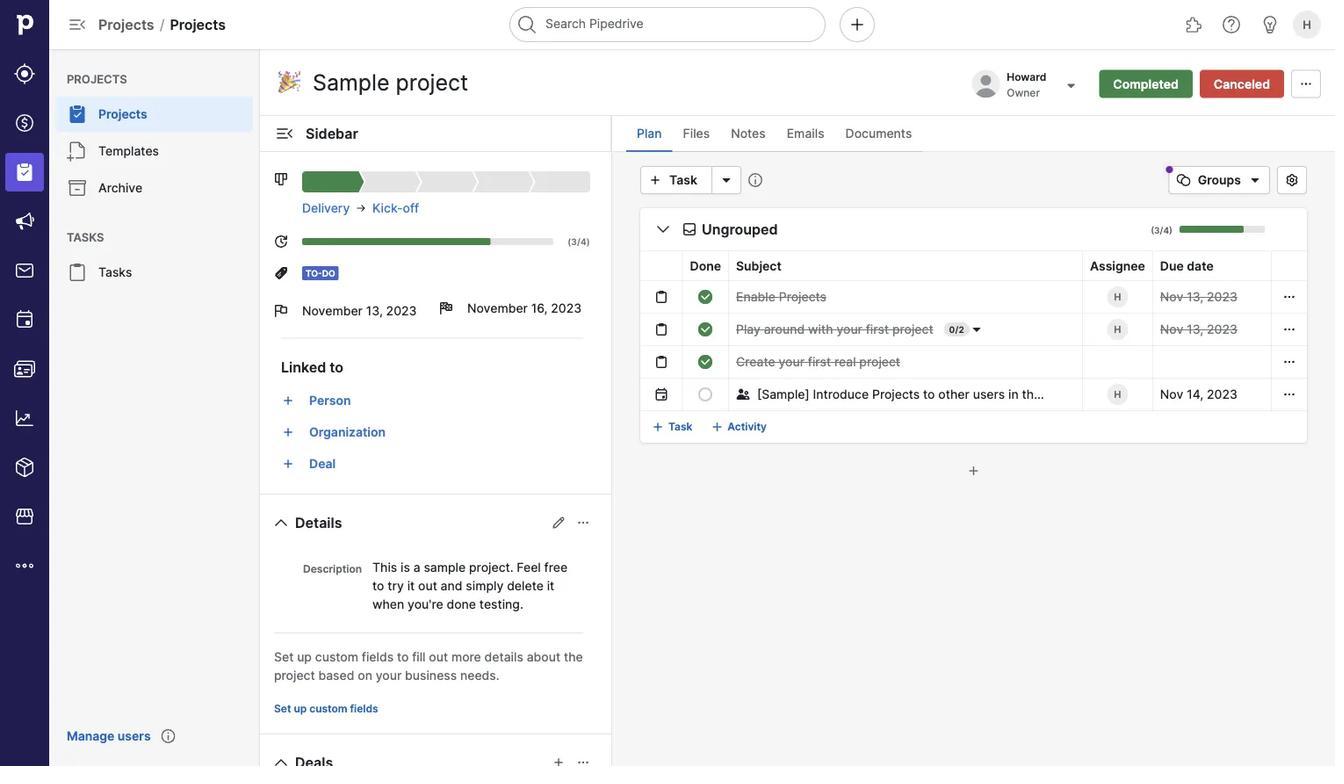 Task type: vqa. For each thing, say whether or not it's contained in the screenshot.
color primary image inside the November 16, 2023 button
yes



Task type: describe. For each thing, give the bounding box(es) containing it.
due
[[1161, 258, 1184, 273]]

is
[[401, 560, 410, 575]]

on
[[358, 668, 373, 683]]

/ right menu toggle image
[[160, 16, 165, 33]]

1 vertical spatial 4
[[581, 236, 587, 247]]

around
[[764, 322, 805, 337]]

set up custom fields
[[274, 703, 378, 715]]

activity
[[728, 420, 767, 433]]

in
[[1009, 387, 1019, 402]]

completed button
[[1100, 70, 1193, 98]]

business
[[405, 668, 457, 683]]

enable projects button
[[736, 286, 827, 308]]

color primary image inside details "button"
[[271, 512, 292, 533]]

custom for set up custom fields
[[310, 703, 348, 715]]

home image
[[11, 11, 38, 38]]

a
[[414, 560, 421, 575]]

deal
[[309, 457, 336, 471]]

your inside "button"
[[837, 322, 863, 337]]

more image
[[14, 555, 35, 576]]

to right linked
[[330, 359, 344, 376]]

introduce
[[813, 387, 869, 402]]

first inside button
[[808, 355, 831, 370]]

sidebar
[[306, 125, 358, 142]]

set up custom fields to fill out more details about the project based on your business needs.
[[274, 649, 583, 683]]

this
[[373, 560, 397, 575]]

feel
[[517, 560, 541, 575]]

your inside set up custom fields to fill out more details about the project based on your business needs.
[[376, 668, 402, 683]]

color primary image inside november 13, 2023 button
[[274, 304, 288, 318]]

[sample] introduce projects to other users in the company
[[757, 387, 1099, 402]]

howard link
[[1007, 70, 1050, 83]]

owner
[[1007, 87, 1040, 99]]

templates
[[98, 144, 159, 159]]

company
[[1045, 387, 1099, 402]]

1 nov 13, 2023 from the top
[[1161, 290, 1238, 304]]

done column header
[[683, 251, 729, 281]]

activity button
[[707, 413, 774, 441]]

needs.
[[460, 668, 500, 683]]

manage
[[67, 729, 115, 744]]

create your first real project button
[[736, 352, 901, 373]]

1 vertical spatial task
[[669, 420, 693, 433]]

november 13, 2023
[[302, 304, 417, 319]]

free
[[544, 560, 568, 575]]

task button for color link image inside the activity 'button'
[[648, 413, 700, 441]]

organization
[[309, 425, 386, 440]]

color primary image inside the groups button
[[1245, 170, 1266, 191]]

your inside button
[[779, 355, 805, 370]]

menu toggle image
[[67, 14, 88, 35]]

deals image
[[14, 112, 35, 134]]

1 column header from the left
[[620, 251, 641, 281]]

Search Pipedrive field
[[510, 7, 826, 42]]

0 / 2
[[950, 324, 965, 335]]

transfer ownership image
[[1061, 75, 1082, 96]]

fields for set up custom fields
[[350, 703, 378, 715]]

0 vertical spatial task
[[670, 173, 698, 188]]

[sample] introduce projects to other users in the company button
[[757, 384, 1099, 405]]

create your first real project
[[736, 355, 901, 370]]

done
[[690, 258, 721, 273]]

color active image for organization
[[281, 425, 295, 439]]

color undefined image for archive
[[67, 178, 88, 199]]

3 nov from the top
[[1161, 387, 1184, 402]]

sales inbox image
[[14, 260, 35, 281]]

linked
[[281, 359, 326, 376]]

details
[[485, 649, 524, 664]]

organization button
[[302, 418, 591, 446]]

14,
[[1187, 387, 1204, 402]]

0 vertical spatial tasks
[[67, 230, 104, 244]]

row containing done
[[620, 251, 1308, 281]]

out inside set up custom fields to fill out more details about the project based on your business needs.
[[429, 649, 448, 664]]

project.
[[469, 560, 514, 575]]

project inside "button"
[[893, 322, 934, 337]]

manage users
[[67, 729, 151, 744]]

play around with your first project button
[[736, 319, 934, 340]]

templates link
[[56, 134, 253, 169]]

to inside this is a sample project. feel free to try it out and simply delete it when you're done testing.
[[373, 578, 384, 593]]

person
[[309, 393, 351, 408]]

testing.
[[480, 597, 524, 612]]

[sample]
[[757, 387, 810, 402]]

set for set up custom fields
[[274, 703, 291, 715]]

simply
[[466, 578, 504, 593]]

manage users button
[[56, 721, 161, 752]]

up for set up custom fields to fill out more details about the project based on your business needs.
[[297, 649, 312, 664]]

color active image for deal
[[281, 457, 295, 471]]

date
[[1187, 258, 1214, 273]]

play around with your first project
[[736, 322, 934, 337]]

projects inside 'link'
[[98, 107, 147, 122]]

plan
[[637, 126, 662, 141]]

ungrouped
[[702, 221, 778, 238]]

users inside menu
[[118, 729, 151, 744]]

2023 inside november 13, 2023 button
[[386, 304, 417, 319]]

archive
[[98, 181, 142, 196]]

fill
[[412, 649, 426, 664]]

based
[[319, 668, 355, 683]]

/ up other
[[956, 324, 959, 335]]

and
[[441, 578, 463, 593]]

assignee
[[1090, 258, 1146, 273]]

1 vertical spatial tasks
[[98, 265, 132, 280]]

2 column header from the left
[[641, 251, 683, 281]]

tasks link
[[56, 255, 253, 290]]

0 vertical spatial ( 3 / 4 )
[[1151, 225, 1173, 236]]

2023 inside november 16, 2023 button
[[551, 301, 582, 316]]

2 it from the left
[[547, 578, 555, 593]]

done
[[447, 597, 476, 612]]

november 16, 2023
[[467, 301, 582, 316]]

color active image
[[281, 394, 295, 408]]

projects image
[[14, 162, 35, 183]]

1 vertical spatial 3
[[571, 236, 577, 247]]

kick-off
[[373, 201, 419, 216]]

h inside button
[[1303, 18, 1312, 31]]

files
[[683, 126, 710, 141]]

projects / projects
[[98, 16, 226, 33]]

completed
[[1114, 76, 1179, 91]]

up for set up custom fields
[[294, 703, 307, 715]]

kick-
[[373, 201, 403, 216]]

try
[[388, 578, 404, 593]]

users inside row group
[[973, 387, 1005, 402]]

0 vertical spatial 3
[[1155, 225, 1160, 236]]

add group image
[[964, 464, 985, 478]]

november for november 13, 2023
[[302, 304, 363, 319]]

november 16, 2023 button
[[439, 291, 591, 326]]



Task type: locate. For each thing, give the bounding box(es) containing it.
color primary image inside the groups button
[[1174, 173, 1195, 187]]

/
[[160, 16, 165, 33], [1160, 225, 1164, 236], [577, 236, 581, 247], [956, 324, 959, 335]]

other
[[939, 387, 970, 402]]

it down free
[[547, 578, 555, 593]]

set inside button
[[274, 703, 291, 715]]

task left the more options image
[[670, 173, 698, 188]]

color undefined image
[[67, 104, 88, 125]]

task left activity 'button'
[[669, 420, 693, 433]]

color undefined image
[[67, 141, 88, 162], [67, 178, 88, 199], [67, 262, 88, 283]]

row group
[[620, 281, 1308, 411]]

1 horizontal spatial )
[[1170, 225, 1173, 236]]

color active image left deal
[[281, 457, 295, 471]]

1 horizontal spatial users
[[973, 387, 1005, 402]]

to left fill
[[397, 649, 409, 664]]

( up november 16, 2023
[[568, 236, 571, 247]]

task
[[670, 173, 698, 188], [669, 420, 693, 433]]

real
[[835, 355, 856, 370]]

0 vertical spatial nov
[[1161, 290, 1184, 304]]

0 vertical spatial first
[[866, 322, 889, 337]]

users left info icon
[[118, 729, 151, 744]]

1 horizontal spatial (
[[1151, 225, 1155, 236]]

projects menu item
[[49, 97, 260, 132]]

column header
[[620, 251, 641, 281], [641, 251, 683, 281], [1272, 251, 1308, 281]]

task button
[[641, 166, 713, 194], [648, 413, 700, 441]]

this is a sample project. feel free to try it out and simply delete it when you're done testing.
[[373, 560, 568, 612]]

canceled button
[[1200, 70, 1285, 98]]

color undefined image inside archive link
[[67, 178, 88, 199]]

menu
[[0, 0, 49, 766], [49, 49, 260, 766]]

2 color undefined image from the top
[[67, 178, 88, 199]]

up inside button
[[294, 703, 307, 715]]

1 horizontal spatial november
[[467, 301, 528, 316]]

0 vertical spatial (
[[1151, 225, 1155, 236]]

cell
[[620, 281, 641, 313], [620, 313, 641, 346], [620, 346, 641, 378], [1083, 346, 1153, 378], [1153, 346, 1272, 378], [620, 378, 641, 411]]

to inside set up custom fields to fill out more details about the project based on your business needs.
[[397, 649, 409, 664]]

table
[[620, 251, 1308, 411]]

project inside set up custom fields to fill out more details about the project based on your business needs.
[[274, 668, 315, 683]]

tasks
[[67, 230, 104, 244], [98, 265, 132, 280]]

0 vertical spatial set
[[274, 649, 294, 664]]

set up custom fields link
[[267, 699, 385, 720]]

the inside set up custom fields to fill out more details about the project based on your business needs.
[[564, 649, 583, 664]]

color undefined image for tasks
[[67, 262, 88, 283]]

2 vertical spatial project
[[274, 668, 315, 683]]

subject
[[736, 258, 782, 273]]

/ up due
[[1160, 225, 1164, 236]]

1 vertical spatial project
[[860, 355, 901, 370]]

0 horizontal spatial ( 3 / 4 )
[[568, 236, 591, 247]]

1 vertical spatial out
[[429, 649, 448, 664]]

due date
[[1161, 258, 1214, 273]]

first inside "button"
[[866, 322, 889, 337]]

your right "on"
[[376, 668, 402, 683]]

0 horizontal spatial november
[[302, 304, 363, 319]]

menu containing projects
[[49, 49, 260, 766]]

1 vertical spatial task button
[[648, 413, 700, 441]]

quick help image
[[1221, 14, 1243, 35]]

color link image inside activity 'button'
[[710, 420, 724, 434]]

1 vertical spatial users
[[118, 729, 151, 744]]

play
[[736, 322, 761, 337]]

custom inside set up custom fields to fill out more details about the project based on your business needs.
[[315, 649, 359, 664]]

0 vertical spatial 4
[[1164, 225, 1170, 236]]

person button
[[302, 387, 591, 415]]

1 horizontal spatial your
[[779, 355, 805, 370]]

subject column header
[[729, 251, 1083, 281]]

3 color undefined image from the top
[[67, 262, 88, 283]]

color primary image
[[1296, 77, 1317, 91], [1245, 170, 1266, 191], [645, 173, 666, 187], [355, 201, 367, 215], [653, 219, 674, 240], [274, 235, 288, 249], [654, 290, 669, 304], [699, 290, 713, 304], [274, 304, 288, 318], [654, 323, 669, 337], [970, 323, 984, 337], [1283, 323, 1297, 337], [699, 355, 713, 369], [1283, 355, 1297, 369], [736, 388, 750, 402], [271, 512, 292, 533], [271, 752, 292, 766], [576, 756, 591, 766]]

custom up based
[[315, 649, 359, 664]]

custom for set up custom fields to fill out more details about the project based on your business needs.
[[315, 649, 359, 664]]

it right "try"
[[407, 578, 415, 593]]

to left "try"
[[373, 578, 384, 593]]

color undefined image inside tasks link
[[67, 262, 88, 283]]

0 vertical spatial )
[[1170, 225, 1173, 236]]

1 color undefined image from the top
[[67, 141, 88, 162]]

2 color link image from the left
[[710, 420, 724, 434]]

emails
[[787, 126, 825, 141]]

0 horizontal spatial color link image
[[651, 420, 665, 434]]

2 vertical spatial your
[[376, 668, 402, 683]]

groups button
[[1166, 156, 1271, 194]]

0 horizontal spatial your
[[376, 668, 402, 683]]

color active image down color active image
[[281, 425, 295, 439]]

0 vertical spatial color undefined image
[[67, 141, 88, 162]]

notes
[[731, 126, 766, 141]]

set inside set up custom fields to fill out more details about the project based on your business needs.
[[274, 649, 294, 664]]

color link image for task
[[651, 420, 665, 434]]

fields up "on"
[[362, 649, 394, 664]]

2023
[[1207, 290, 1238, 304], [551, 301, 582, 316], [386, 304, 417, 319], [1207, 322, 1238, 337], [1207, 387, 1238, 402]]

( 3 / 4 )
[[1151, 225, 1173, 236], [568, 236, 591, 247]]

color link image for activity
[[710, 420, 724, 434]]

campaigns image
[[14, 211, 35, 232]]

your down around
[[779, 355, 805, 370]]

2 set from the top
[[274, 703, 291, 715]]

1 horizontal spatial the
[[1022, 387, 1042, 402]]

canceled
[[1214, 76, 1271, 91]]

row group containing enable projects
[[620, 281, 1308, 411]]

1 horizontal spatial color link image
[[710, 420, 724, 434]]

0 horizontal spatial (
[[568, 236, 571, 247]]

1 vertical spatial up
[[294, 703, 307, 715]]

13, inside button
[[366, 304, 383, 319]]

table containing done
[[620, 251, 1308, 411]]

16,
[[531, 301, 548, 316]]

delivery
[[302, 201, 350, 216]]

0 vertical spatial task button
[[641, 166, 713, 194]]

the
[[1022, 387, 1042, 402], [564, 649, 583, 664]]

1 vertical spatial the
[[564, 649, 583, 664]]

first right the with
[[866, 322, 889, 337]]

2 horizontal spatial your
[[837, 322, 863, 337]]

0 horizontal spatial )
[[587, 236, 591, 247]]

color active image
[[281, 425, 295, 439], [281, 457, 295, 471]]

info image
[[749, 173, 763, 187]]

details button
[[267, 509, 349, 537]]

more options image
[[716, 173, 737, 187]]

sample
[[424, 560, 466, 575]]

0 vertical spatial fields
[[362, 649, 394, 664]]

out inside this is a sample project. feel free to try it out and simply delete it when you're done testing.
[[418, 578, 437, 593]]

1 set from the top
[[274, 649, 294, 664]]

1 vertical spatial set
[[274, 703, 291, 715]]

0 vertical spatial project
[[893, 322, 934, 337]]

4
[[1164, 225, 1170, 236], [581, 236, 587, 247]]

the right in
[[1022, 387, 1042, 402]]

custom down based
[[310, 703, 348, 715]]

0 horizontal spatial it
[[407, 578, 415, 593]]

menu item
[[0, 148, 49, 197]]

color undefined image right 'sales inbox' icon
[[67, 262, 88, 283]]

november up linked to
[[302, 304, 363, 319]]

1 vertical spatial your
[[779, 355, 805, 370]]

row
[[620, 251, 1308, 281]]

the right about
[[564, 649, 583, 664]]

color undefined image for templates
[[67, 141, 88, 162]]

0 vertical spatial users
[[973, 387, 1005, 402]]

task button left activity 'button'
[[648, 413, 700, 441]]

0 vertical spatial your
[[837, 322, 863, 337]]

task button for the more options image
[[641, 166, 713, 194]]

due date column header
[[1153, 251, 1272, 281]]

november left 16,
[[467, 301, 528, 316]]

color link image
[[651, 420, 665, 434], [710, 420, 724, 434]]

out
[[418, 578, 437, 593], [429, 649, 448, 664]]

delete
[[507, 578, 544, 593]]

0 vertical spatial up
[[297, 649, 312, 664]]

the inside button
[[1022, 387, 1042, 402]]

3 column header from the left
[[1272, 251, 1308, 281]]

1 horizontal spatial it
[[547, 578, 555, 593]]

to inside button
[[924, 387, 935, 402]]

project left 0
[[893, 322, 934, 337]]

create
[[736, 355, 776, 370]]

november for november 16, 2023
[[467, 301, 528, 316]]

2 vertical spatial color undefined image
[[67, 262, 88, 283]]

set for set up custom fields to fill out more details about the project based on your business needs.
[[274, 649, 294, 664]]

task button left the more options image
[[641, 166, 713, 194]]

color link image left activity 'button'
[[651, 420, 665, 434]]

1 color active image from the top
[[281, 425, 295, 439]]

nov 13, 2023
[[1161, 290, 1238, 304], [1161, 322, 1238, 337]]

1 color link image from the left
[[651, 420, 665, 434]]

custom
[[315, 649, 359, 664], [310, 703, 348, 715]]

out right fill
[[429, 649, 448, 664]]

fields inside set up custom fields to fill out more details about the project based on your business needs.
[[362, 649, 394, 664]]

color primary image inside november 16, 2023 button
[[439, 301, 453, 315]]

0 vertical spatial out
[[418, 578, 437, 593]]

0
[[950, 324, 956, 335]]

contacts image
[[14, 359, 35, 380]]

howard owner
[[1007, 70, 1047, 99]]

2 nov 13, 2023 from the top
[[1161, 322, 1238, 337]]

0 vertical spatial nov 13, 2023
[[1161, 290, 1238, 304]]

project right the real
[[860, 355, 901, 370]]

you're
[[408, 597, 443, 612]]

november 13, 2023 button
[[274, 291, 425, 331]]

out up you're
[[418, 578, 437, 593]]

enable projects
[[736, 290, 827, 304]]

assignee column header
[[1083, 251, 1153, 281]]

groups
[[1198, 173, 1242, 188]]

fields down "on"
[[350, 703, 378, 715]]

1 horizontal spatial ( 3 / 4 )
[[1151, 225, 1173, 236]]

( 3 / 4 ) up november 16, 2023
[[568, 236, 591, 247]]

1 nov from the top
[[1161, 290, 1184, 304]]

1 vertical spatial ( 3 / 4 )
[[568, 236, 591, 247]]

🎉  Sample project text field
[[274, 65, 511, 100]]

( 3 / 4 ) up due
[[1151, 225, 1173, 236]]

0 horizontal spatial 4
[[581, 236, 587, 247]]

/ up november 16, 2023
[[577, 236, 581, 247]]

1 vertical spatial (
[[568, 236, 571, 247]]

documents
[[846, 126, 912, 141]]

2
[[959, 324, 965, 335]]

0 horizontal spatial 3
[[571, 236, 577, 247]]

activities image
[[14, 309, 35, 330]]

your right the with
[[837, 322, 863, 337]]

1 horizontal spatial 3
[[1155, 225, 1160, 236]]

linked to
[[281, 359, 344, 376]]

2 vertical spatial nov
[[1161, 387, 1184, 402]]

0 horizontal spatial the
[[564, 649, 583, 664]]

off
[[403, 201, 419, 216]]

color undefined image down color undefined image
[[67, 141, 88, 162]]

first
[[866, 322, 889, 337], [808, 355, 831, 370]]

2 nov from the top
[[1161, 322, 1184, 337]]

1 vertical spatial nov
[[1161, 322, 1184, 337]]

set up custom fields button
[[267, 699, 385, 720]]

project
[[893, 322, 934, 337], [860, 355, 901, 370], [274, 668, 315, 683]]

first left the real
[[808, 355, 831, 370]]

color link image left activity
[[710, 420, 724, 434]]

more
[[452, 649, 481, 664]]

0 vertical spatial color active image
[[281, 425, 295, 439]]

1 vertical spatial first
[[808, 355, 831, 370]]

users left in
[[973, 387, 1005, 402]]

november
[[467, 301, 528, 316], [302, 304, 363, 319]]

3
[[1155, 225, 1160, 236], [571, 236, 577, 247]]

( up "assignee" 'column header'
[[1151, 225, 1155, 236]]

0 vertical spatial the
[[1022, 387, 1042, 402]]

1 vertical spatial nov 13, 2023
[[1161, 322, 1238, 337]]

1 vertical spatial fields
[[350, 703, 378, 715]]

nov 14, 2023
[[1161, 387, 1238, 402]]

custom inside button
[[310, 703, 348, 715]]

)
[[1170, 225, 1173, 236], [587, 236, 591, 247]]

archive link
[[56, 170, 253, 206]]

when
[[373, 597, 404, 612]]

0 horizontal spatial first
[[808, 355, 831, 370]]

insights image
[[14, 408, 35, 429]]

0 horizontal spatial users
[[118, 729, 151, 744]]

0 vertical spatial custom
[[315, 649, 359, 664]]

2 color active image from the top
[[281, 457, 295, 471]]

1 it from the left
[[407, 578, 415, 593]]

1 vertical spatial )
[[587, 236, 591, 247]]

about
[[527, 649, 561, 664]]

project left based
[[274, 668, 315, 683]]

with
[[809, 322, 834, 337]]

quick add image
[[847, 14, 868, 35]]

fields for set up custom fields to fill out more details about the project based on your business needs.
[[362, 649, 394, 664]]

1 horizontal spatial first
[[866, 322, 889, 337]]

enable
[[736, 290, 776, 304]]

color undefined image left "archive" at the left of the page
[[67, 178, 88, 199]]

up
[[297, 649, 312, 664], [294, 703, 307, 715]]

up inside set up custom fields to fill out more details about the project based on your business needs.
[[297, 649, 312, 664]]

color primary image
[[274, 123, 295, 144], [274, 172, 288, 186], [1174, 173, 1195, 187], [1282, 173, 1303, 187], [683, 222, 697, 236], [274, 266, 288, 280], [1283, 290, 1297, 304], [439, 301, 453, 315], [699, 323, 713, 337], [654, 355, 669, 369], [654, 388, 669, 402], [699, 388, 713, 402], [1283, 388, 1297, 402], [552, 516, 566, 530], [576, 516, 591, 530], [552, 756, 566, 766]]

h button
[[1290, 7, 1325, 42]]

project inside button
[[860, 355, 901, 370]]

to left other
[[924, 387, 935, 402]]

h
[[1303, 18, 1312, 31], [1115, 291, 1122, 303], [1115, 324, 1122, 335], [1115, 389, 1122, 400]]

marketplace image
[[14, 506, 35, 527]]

info image
[[161, 729, 175, 743]]

details
[[295, 514, 342, 531]]

1 horizontal spatial 4
[[1164, 225, 1170, 236]]

nov
[[1161, 290, 1184, 304], [1161, 322, 1184, 337], [1161, 387, 1184, 402]]

13,
[[1187, 290, 1204, 304], [366, 304, 383, 319], [1187, 322, 1204, 337]]

1 vertical spatial color active image
[[281, 457, 295, 471]]

sales assistant image
[[1260, 14, 1281, 35]]

color undefined image inside the templates link
[[67, 141, 88, 162]]

projects link
[[56, 97, 253, 132]]

leads image
[[14, 63, 35, 84]]

products image
[[14, 457, 35, 478]]

1 vertical spatial custom
[[310, 703, 348, 715]]

to
[[330, 359, 344, 376], [924, 387, 935, 402], [373, 578, 384, 593], [397, 649, 409, 664]]

fields inside button
[[350, 703, 378, 715]]

1 vertical spatial color undefined image
[[67, 178, 88, 199]]



